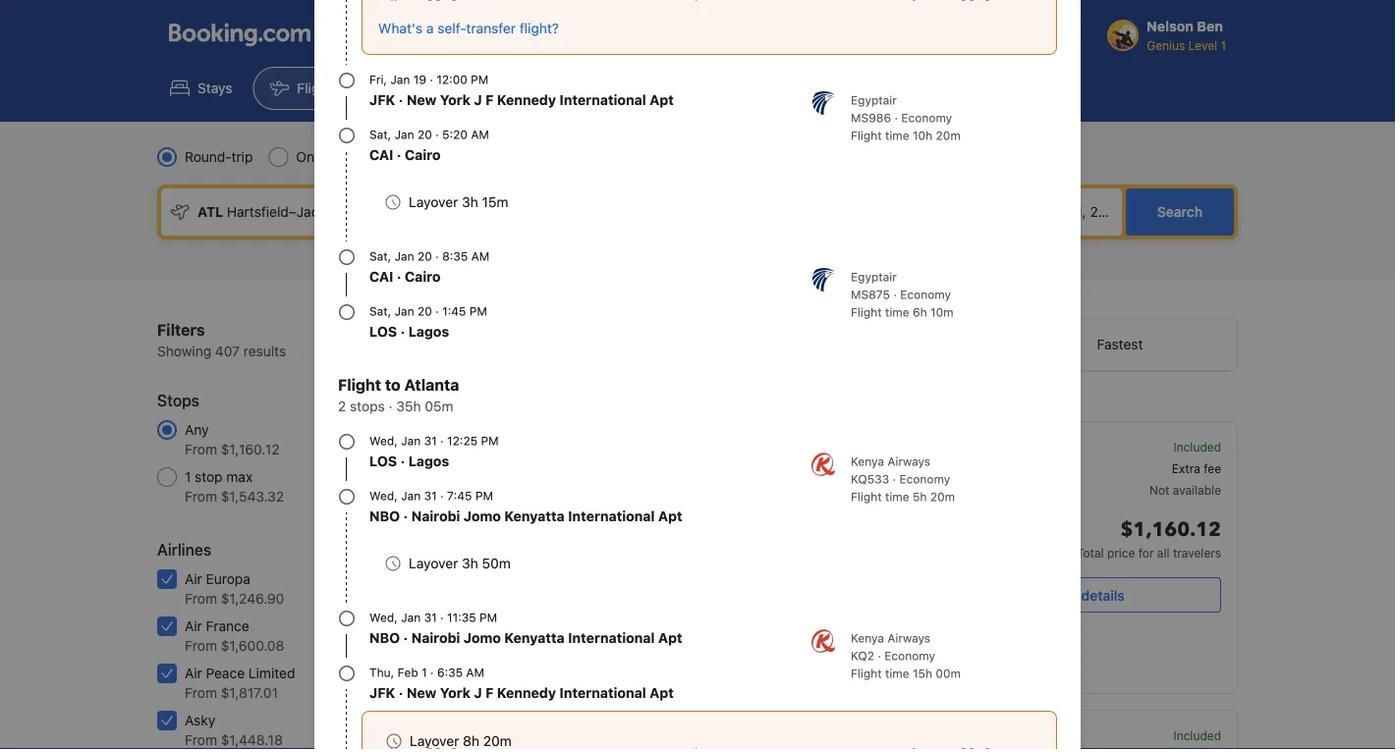 Task type: vqa. For each thing, say whether or not it's contained in the screenshot.
Explore ticket options button related to third View details button's TICKET
no



Task type: describe. For each thing, give the bounding box(es) containing it.
1:45 inside the sat, jan 20 · 1:45 pm los · lagos
[[442, 305, 466, 318]]

5h
[[913, 490, 927, 504]]

sat, jan 20 · 5:20 am cai · cairo
[[370, 128, 489, 163]]

· up to at left
[[401, 324, 405, 340]]

· down 35h
[[401, 454, 405, 470]]

$1,448.18
[[221, 733, 283, 749]]

· left 6:35
[[431, 666, 434, 680]]

all
[[1158, 546, 1170, 560]]

stays
[[198, 80, 232, 96]]

kenya for nairobi jomo kenyatta international apt
[[851, 455, 885, 469]]

· down the sat, jan 20 · 8:35 am cai · cairo
[[436, 305, 439, 318]]

what's
[[378, 20, 423, 36]]

am inside the sat, jan 20 · 8:35 am cai · cairo
[[471, 250, 490, 263]]

stops
[[350, 399, 385, 415]]

· left city
[[397, 147, 402, 163]]

car rentals
[[554, 80, 627, 96]]

50m
[[482, 556, 511, 572]]

apt inside thu, feb 1 · 6:35 am jfk · new york j f kennedy international apt
[[650, 686, 674, 702]]

20 for sat, jan 20 · 1:45 pm los · lagos
[[418, 305, 432, 318]]

any
[[185, 422, 209, 438]]

12:25 inside wed, jan 31 · 12:25 pm los · lagos
[[447, 434, 478, 448]]

filters
[[157, 321, 205, 340]]

airport taxis
[[827, 80, 906, 96]]

kenyatta for wed, jan 31 · 7:45 pm nbo · nairobi jomo kenyatta international apt
[[505, 509, 565, 525]]

from inside air peace limited from $1,817.01
[[185, 686, 217, 702]]

stays link
[[153, 67, 249, 110]]

6:35
[[437, 666, 463, 680]]

jomo for wed, jan 31 · 11:35 pm nbo · nairobi jomo kenyatta international apt
[[464, 631, 501, 647]]

egyptair ms875 · economy flight time 6h 10m
[[851, 270, 954, 319]]

1:45 inside '1:45 pm los . jan 20'
[[856, 478, 890, 497]]

11:35
[[447, 611, 476, 625]]

3h for 50m
[[462, 556, 478, 572]]

available
[[1173, 484, 1222, 497]]

york for fri, jan 19 · 12:00 pm jfk · new york j f kennedy international apt
[[440, 92, 471, 108]]

10h
[[913, 129, 933, 143]]

05m
[[425, 399, 454, 415]]

wed, jan 31 · 12:25 pm los · lagos
[[370, 434, 499, 470]]

20m inside kenya airways kq533 · economy flight time 5h 20m
[[931, 490, 955, 504]]

1 horizontal spatial transfer
[[710, 632, 754, 646]]

stop
[[195, 469, 223, 486]]

one-way
[[296, 149, 353, 165]]

jan for sat, jan 20 · 5:20 am cai · cairo
[[395, 128, 414, 142]]

pm for wed, jan 31 · 12:25 pm los · lagos
[[481, 434, 499, 448]]

· left 5:20
[[436, 128, 439, 142]]

35h
[[396, 399, 421, 415]]

not
[[1150, 484, 1170, 497]]

· up feb at the bottom of page
[[403, 631, 408, 647]]

stops
[[157, 392, 200, 410]]

31 inside wed, jan 31 · 7:45 pm nbo · nairobi jomo kenyatta international apt
[[424, 489, 437, 503]]

flight inside kenya airways kq533 · economy flight time 5h 20m
[[851, 490, 882, 504]]

kq2
[[851, 650, 875, 663]]

· down 05m
[[440, 434, 444, 448]]

$1,543.32
[[221, 489, 284, 505]]

asky
[[185, 713, 215, 729]]

j for thu, feb 1 · 6:35 am jfk · new york j f kennedy international apt
[[474, 686, 482, 702]]

5:20
[[442, 128, 468, 142]]

change
[[821, 632, 862, 646]]

20 for sat, jan 20 · 8:35 am cai · cairo
[[418, 250, 432, 263]]

new for fri, jan 19 · 12:00 pm jfk · new york j f kennedy international apt
[[407, 92, 437, 108]]

cai for sat, jan 20 · 5:20 am cai · cairo
[[370, 147, 393, 163]]

taxis
[[874, 80, 906, 96]]

flight to atlanta 2 stops · 35h 05m
[[338, 376, 459, 415]]

nbo for wed, jan 31 · 7:45 pm nbo · nairobi jomo kenyatta international apt
[[370, 509, 400, 525]]

lagos for sat, jan 20 · 1:45 pm los · lagos
[[409, 324, 449, 340]]

15m
[[482, 194, 509, 210]]

peace
[[206, 666, 245, 682]]

one-
[[296, 149, 329, 165]]

fastest button
[[1004, 319, 1237, 371]]

19 inside fri, jan 19 · 12:00 pm jfk · new york j f kennedy international apt
[[414, 73, 427, 86]]

wed, for nbo
[[370, 434, 398, 448]]

air for stops
[[185, 619, 202, 635]]

· left 11:35
[[440, 611, 444, 625]]

pm inside '1:45 pm los . jan 20'
[[893, 478, 918, 497]]

· down wed, jan 31 · 12:25 pm los · lagos
[[403, 509, 408, 525]]

f for thu, feb 1 · 6:35 am jfk · new york j f kennedy international apt
[[486, 686, 494, 702]]

kennedy for fri, jan 19 · 12:00 pm jfk · new york j f kennedy international apt
[[497, 92, 556, 108]]

cairo for sat, jan 20 · 5:20 am cai · cairo
[[405, 147, 441, 163]]

results
[[244, 344, 286, 360]]

flight + hotel
[[404, 80, 490, 96]]

10m
[[931, 306, 954, 319]]

+
[[443, 80, 452, 96]]

jan inside atl . jan 19
[[638, 501, 657, 515]]

economy inside egyptair ms875 · economy flight time 6h 10m
[[901, 288, 951, 302]]

thu, feb 1 · 6:35 am jfk · new york j f kennedy international apt
[[370, 666, 674, 702]]

air peace limited from $1,817.01
[[185, 666, 295, 702]]

view details
[[1047, 588, 1125, 604]]

price
[[1108, 546, 1136, 560]]

atl . jan 19
[[606, 497, 674, 515]]

· inside kenya airways kq2 · economy flight time 15h 00m
[[878, 650, 882, 663]]

what's a self-transfer flight?
[[378, 20, 559, 36]]

flights link
[[253, 67, 356, 110]]

jan for wed, jan 31 · 11:35 pm nbo · nairobi jomo kenyatta international apt
[[401, 611, 421, 625]]

407 inside 'filters showing 407 results'
[[215, 344, 240, 360]]

j for fri, jan 19 · 12:00 pm jfk · new york j f kennedy international apt
[[474, 92, 482, 108]]

flights
[[297, 80, 340, 96]]

time inside kenya airways kq533 · economy flight time 5h 20m
[[886, 490, 910, 504]]

los inside '1:45 pm los . jan 20'
[[847, 501, 870, 515]]

flight inside egyptair ms875 · economy flight time 6h 10m
[[851, 306, 882, 319]]

economy inside kenya airways kq2 · economy flight time 15h 00m
[[885, 650, 936, 663]]

flight?
[[520, 20, 559, 36]]

00m
[[936, 667, 961, 681]]

· inside flight to atlanta 2 stops · 35h 05m
[[389, 399, 393, 415]]

flight inside kenya airways kq2 · economy flight time 15h 00m
[[851, 667, 882, 681]]

19 inside atl . jan 19
[[661, 501, 674, 515]]

sat, for cai
[[370, 305, 391, 318]]

8:35
[[442, 250, 468, 263]]

travelers
[[1173, 546, 1222, 560]]

international inside thu, feb 1 · 6:35 am jfk · new york j f kennedy international apt
[[560, 686, 646, 702]]

europa
[[206, 572, 250, 588]]

sat, inside the sat, jan 20 · 8:35 am cai · cairo
[[370, 250, 391, 263]]

extra fee
[[1172, 462, 1222, 476]]

from inside any from $1,160.12
[[185, 442, 217, 458]]

transfer inside "link"
[[466, 20, 516, 36]]

1 stop max from $1,543.32
[[185, 469, 284, 505]]

from inside 1 stop max from $1,543.32
[[185, 489, 217, 505]]

air france from $1,600.08
[[185, 619, 284, 655]]

12:00
[[437, 73, 468, 86]]

kq533
[[851, 473, 890, 487]]

sat, for jfk
[[370, 128, 391, 142]]

flight inside "egyptair ms986 · economy flight time 10h 20m"
[[851, 129, 882, 143]]

international inside wed, jan 31 · 11:35 pm nbo · nairobi jomo kenyatta international apt
[[568, 631, 655, 647]]

nairobi for wed, jan 31 · 11:35 pm nbo · nairobi jomo kenyatta international apt
[[411, 631, 460, 647]]

france
[[206, 619, 249, 635]]

6
[[487, 619, 495, 635]]

· inside kenya airways kq533 · economy flight time 5h 20m
[[893, 473, 896, 487]]

search
[[1158, 204, 1203, 220]]

air europa from $1,246.90
[[185, 572, 284, 607]]

airlines
[[157, 541, 212, 560]]

air inside air peace limited from $1,817.01
[[185, 666, 202, 682]]

fee
[[1204, 462, 1222, 476]]

car
[[554, 80, 577, 96]]

· down feb at the bottom of page
[[399, 686, 403, 702]]

am for york
[[471, 128, 489, 142]]

limited
[[249, 666, 295, 682]]

. inside '1:45 pm los . jan 20'
[[873, 497, 877, 511]]

1 vertical spatial 407
[[471, 422, 495, 438]]

$1,160.12 inside any from $1,160.12
[[221, 442, 280, 458]]

international inside wed, jan 31 · 7:45 pm nbo · nairobi jomo kenyatta international apt
[[568, 509, 655, 525]]

7:45
[[447, 489, 472, 503]]

multi-city
[[397, 149, 457, 165]]

6h
[[913, 306, 928, 319]]

wed, jan 31 · 11:35 pm nbo · nairobi jomo kenyatta international apt
[[370, 611, 683, 647]]

fastest tab list
[[536, 319, 1237, 373]]

time inside kenya airways kq2 · economy flight time 15h 00m
[[886, 667, 910, 681]]



Task type: locate. For each thing, give the bounding box(es) containing it.
2 jomo from the top
[[464, 631, 501, 647]]

0 vertical spatial nbo
[[370, 509, 400, 525]]

29
[[479, 713, 495, 729]]

pm inside the sat, jan 20 · 1:45 pm los · lagos
[[470, 305, 487, 318]]

20m
[[936, 129, 961, 143], [931, 490, 955, 504]]

1 horizontal spatial 19
[[661, 501, 674, 515]]

$1,160.12 inside $1,160.12 total price for all travelers
[[1121, 517, 1222, 544]]

from inside asky from $1,448.18
[[185, 733, 217, 749]]

nairobi down 7:45
[[411, 509, 460, 525]]

1 vertical spatial kennedy
[[497, 686, 556, 702]]

0 vertical spatial kennedy
[[497, 92, 556, 108]]

sat, down the sat, jan 20 · 8:35 am cai · cairo
[[370, 305, 391, 318]]

kenya airways image for new york j f kennedy international apt
[[812, 630, 835, 654]]

1 f from the top
[[486, 92, 494, 108]]

1 nbo from the top
[[370, 509, 400, 525]]

asky from $1,448.18
[[185, 713, 283, 749]]

from down france at the bottom left
[[185, 638, 217, 655]]

jan down 35h
[[401, 434, 421, 448]]

1 31 from the top
[[424, 434, 437, 448]]

view
[[1047, 588, 1078, 604]]

0 vertical spatial j
[[474, 92, 482, 108]]

1 vertical spatial 3h
[[462, 556, 478, 572]]

2 included from the top
[[1174, 729, 1222, 743]]

self
[[685, 632, 707, 646]]

city
[[434, 149, 457, 165]]

407 left results
[[215, 344, 240, 360]]

31 for nairobi
[[424, 434, 437, 448]]

1 right feb at the bottom of page
[[422, 666, 427, 680]]

what's a self-transfer flight? link
[[378, 19, 1041, 38]]

j inside fri, jan 19 · 12:00 pm jfk · new york j f kennedy international apt
[[474, 92, 482, 108]]

am for jomo
[[466, 666, 485, 680]]

2 jfk from the top
[[370, 686, 395, 702]]

1 sat, from the top
[[370, 128, 391, 142]]

nairobi inside wed, jan 31 · 7:45 pm nbo · nairobi jomo kenyatta international apt
[[411, 509, 460, 525]]

0 vertical spatial air
[[185, 572, 202, 588]]

2 cairo from the top
[[405, 269, 441, 285]]

. down kq533
[[873, 497, 877, 511]]

0 vertical spatial sat,
[[370, 128, 391, 142]]

1 vertical spatial j
[[474, 686, 482, 702]]

time
[[886, 129, 910, 143], [886, 306, 910, 319], [886, 490, 910, 504], [886, 667, 910, 681]]

1 horizontal spatial .
[[873, 497, 877, 511]]

2 vertical spatial air
[[185, 666, 202, 682]]

lagos inside wed, jan 31 · 12:25 pm los · lagos
[[409, 454, 449, 470]]

flight down ms986
[[851, 129, 882, 143]]

flight up stops
[[338, 376, 381, 395]]

1 new from the top
[[407, 92, 437, 108]]

1 . from the left
[[631, 497, 634, 511]]

f
[[486, 92, 494, 108], [486, 686, 494, 702]]

1 egyptair from the top
[[851, 93, 897, 107]]

jfk down fri,
[[370, 92, 395, 108]]

· right kq2
[[878, 650, 882, 663]]

· left +
[[430, 73, 433, 86]]

3h for 15m
[[462, 194, 478, 210]]

· right "ms875"
[[894, 288, 897, 302]]

cairo for sat, jan 20 · 8:35 am cai · cairo
[[405, 269, 441, 285]]

1 nairobi from the top
[[411, 509, 460, 525]]

kenya for new york j f kennedy international apt
[[851, 632, 885, 646]]

1 vertical spatial lagos
[[409, 454, 449, 470]]

12:25 down 05m
[[447, 434, 478, 448]]

4 time from the top
[[886, 667, 910, 681]]

1 vertical spatial los
[[370, 454, 397, 470]]

time inside egyptair ms875 · economy flight time 6h 10m
[[886, 306, 910, 319]]

2 vertical spatial am
[[466, 666, 485, 680]]

f inside fri, jan 19 · 12:00 pm jfk · new york j f kennedy international apt
[[486, 92, 494, 108]]

jan left 5h
[[880, 501, 900, 515]]

sat, inside the sat, jan 20 · 1:45 pm los · lagos
[[370, 305, 391, 318]]

20m inside "egyptair ms986 · economy flight time 10h 20m"
[[936, 129, 961, 143]]

1 vertical spatial layover
[[409, 556, 458, 572]]

lagos up the atlanta at the bottom
[[409, 324, 449, 340]]

jomo down 7:45
[[464, 509, 501, 525]]

1 vertical spatial york
[[440, 686, 471, 702]]

pm for wed, jan 31 · 7:45 pm nbo · nairobi jomo kenyatta international apt
[[476, 489, 493, 503]]

jan inside wed, jan 31 · 11:35 pm nbo · nairobi jomo kenyatta international apt
[[401, 611, 421, 625]]

jfk for thu, feb 1 · 6:35 am jfk · new york j f kennedy international apt
[[370, 686, 395, 702]]

jan inside sat, jan 20 · 5:20 am cai · cairo
[[395, 128, 414, 142]]

jan left 8:35
[[395, 250, 414, 263]]

0 horizontal spatial 19
[[414, 73, 427, 86]]

not available
[[1150, 484, 1222, 497]]

flight inside flight to atlanta 2 stops · 35h 05m
[[338, 376, 381, 395]]

pm inside wed, jan 31 · 12:25 pm los · lagos
[[481, 434, 499, 448]]

1 kenya from the top
[[851, 455, 885, 469]]

1 vertical spatial am
[[471, 250, 490, 263]]

jomo for wed, jan 31 · 7:45 pm nbo · nairobi jomo kenyatta international apt
[[464, 509, 501, 525]]

3 from from the top
[[185, 591, 217, 607]]

2 kenyatta from the top
[[505, 631, 565, 647]]

time left 15h
[[886, 667, 910, 681]]

pm for wed, jan 31 · 11:35 pm nbo · nairobi jomo kenyatta international apt
[[480, 611, 497, 625]]

new for thu, feb 1 · 6:35 am jfk · new york j f kennedy international apt
[[407, 686, 437, 702]]

am right 5:20
[[471, 128, 489, 142]]

included
[[1174, 440, 1222, 454], [1174, 729, 1222, 743]]

1:45 down the sat, jan 20 · 8:35 am cai · cairo
[[442, 305, 466, 318]]

transfer left flight?
[[466, 20, 516, 36]]

time left 6h on the right top
[[886, 306, 910, 319]]

407 up 7:45
[[471, 422, 495, 438]]

los inside the sat, jan 20 · 1:45 pm los · lagos
[[370, 324, 397, 340]]

1 vertical spatial air
[[185, 619, 202, 635]]

lagos inside the sat, jan 20 · 1:45 pm los · lagos
[[409, 324, 449, 340]]

2 egyptair from the top
[[851, 270, 897, 284]]

0 vertical spatial kenyatta
[[505, 509, 565, 525]]

6 from from the top
[[185, 733, 217, 749]]

egyptair image
[[812, 268, 835, 292]]

1 horizontal spatial 407
[[471, 422, 495, 438]]

20m right 10h
[[936, 129, 961, 143]]

sat, left 8:35
[[370, 250, 391, 263]]

nairobi for wed, jan 31 · 7:45 pm nbo · nairobi jomo kenyatta international apt
[[411, 509, 460, 525]]

am
[[471, 128, 489, 142], [471, 250, 490, 263], [466, 666, 485, 680]]

atlanta
[[404, 376, 459, 395]]

layover down multi-city
[[409, 194, 458, 210]]

0 vertical spatial nairobi
[[411, 509, 460, 525]]

$1,600.08
[[221, 638, 284, 655]]

egyptair ms986 · economy flight time 10h 20m
[[851, 93, 961, 143]]

time inside "egyptair ms986 · economy flight time 10h 20m"
[[886, 129, 910, 143]]

1 vertical spatial egyptair
[[851, 270, 897, 284]]

nairobi down 11:35
[[411, 631, 460, 647]]

19 right atl
[[661, 501, 674, 515]]

2 cai from the top
[[370, 269, 393, 285]]

egyptair for new york j f kennedy international apt
[[851, 93, 897, 107]]

cai inside sat, jan 20 · 5:20 am cai · cairo
[[370, 147, 393, 163]]

20 for sat, jan 20 · 5:20 am cai · cairo
[[418, 128, 432, 142]]

jomo inside wed, jan 31 · 7:45 pm nbo · nairobi jomo kenyatta international apt
[[464, 509, 501, 525]]

1 j from the top
[[474, 92, 482, 108]]

pm right 12:00
[[471, 73, 489, 86]]

fri, jan 19 · 12:00 pm jfk · new york j f kennedy international apt
[[370, 73, 674, 108]]

2 kennedy from the top
[[497, 686, 556, 702]]

egyptair inside "egyptair ms986 · economy flight time 10h 20m"
[[851, 93, 897, 107]]

egyptair
[[851, 93, 897, 107], [851, 270, 897, 284]]

1 vertical spatial nairobi
[[411, 631, 460, 647]]

economy up 5h
[[900, 473, 951, 487]]

airways up 15h
[[888, 632, 931, 646]]

economy inside kenya airways kq533 · economy flight time 5h 20m
[[900, 473, 951, 487]]

1 from from the top
[[185, 442, 217, 458]]

cairo inside sat, jan 20 · 5:20 am cai · cairo
[[405, 147, 441, 163]]

search button
[[1126, 189, 1234, 236]]

3h
[[462, 194, 478, 210], [462, 556, 478, 572]]

flight + hotel link
[[360, 67, 506, 110]]

booking.com logo image
[[169, 23, 311, 47], [169, 23, 311, 47]]

2 nbo from the top
[[370, 631, 400, 647]]

filters showing 407 results
[[157, 321, 286, 360]]

jan inside fri, jan 19 · 12:00 pm jfk · new york j f kennedy international apt
[[391, 73, 410, 86]]

0 vertical spatial cairo
[[405, 147, 441, 163]]

for
[[1139, 546, 1154, 560]]

from up 'asky'
[[185, 686, 217, 702]]

new inside fri, jan 19 · 12:00 pm jfk · new york j f kennedy international apt
[[407, 92, 437, 108]]

airport
[[781, 632, 818, 646]]

jan for wed, jan 31 · 7:45 pm nbo · nairobi jomo kenyatta international apt
[[401, 489, 421, 503]]

nbo down wed, jan 31 · 12:25 pm los · lagos
[[370, 509, 400, 525]]

pm down 15h
[[893, 730, 918, 748]]

york inside thu, feb 1 · 6:35 am jfk · new york j f kennedy international apt
[[440, 686, 471, 702]]

kennedy inside thu, feb 1 · 6:35 am jfk · new york j f kennedy international apt
[[497, 686, 556, 702]]

jomo inside wed, jan 31 · 11:35 pm nbo · nairobi jomo kenyatta international apt
[[464, 631, 501, 647]]

kennedy for thu, feb 1 · 6:35 am jfk · new york j f kennedy international apt
[[497, 686, 556, 702]]

0 vertical spatial egyptair
[[851, 93, 897, 107]]

2 j from the top
[[474, 686, 482, 702]]

2 31 from the top
[[424, 489, 437, 503]]

ms986
[[851, 111, 892, 125]]

· right ms986
[[895, 111, 898, 125]]

$1,817.01
[[221, 686, 278, 702]]

from inside air europa from $1,246.90
[[185, 591, 217, 607]]

york down 6:35
[[440, 686, 471, 702]]

pm right 7:45
[[476, 489, 493, 503]]

0 horizontal spatial transfer
[[466, 20, 516, 36]]

transfer
[[466, 20, 516, 36], [710, 632, 754, 646]]

31 inside wed, jan 31 · 12:25 pm los · lagos
[[424, 434, 437, 448]]

2 new from the top
[[407, 686, 437, 702]]

flight down kq533
[[851, 490, 882, 504]]

jan up multi-
[[395, 128, 414, 142]]

cai inside the sat, jan 20 · 8:35 am cai · cairo
[[370, 269, 393, 285]]

rentals
[[580, 80, 627, 96]]

wed, inside wed, jan 31 · 7:45 pm nbo · nairobi jomo kenyatta international apt
[[370, 489, 398, 503]]

kenya airways image left kq2
[[812, 630, 835, 654]]

1:45 pm los . jan 20
[[847, 478, 918, 515]]

0 vertical spatial new
[[407, 92, 437, 108]]

am right 6:35
[[466, 666, 485, 680]]

pm for fri, jan 19 · 12:00 pm jfk · new york j f kennedy international apt
[[471, 73, 489, 86]]

self transfer and airport change
[[685, 632, 862, 646]]

0 vertical spatial lagos
[[409, 324, 449, 340]]

12:25 down kq2
[[847, 730, 890, 748]]

kenya up kq2
[[851, 632, 885, 646]]

31 down 05m
[[424, 434, 437, 448]]

kenya airways image
[[812, 453, 835, 477], [812, 630, 835, 654]]

407
[[215, 344, 240, 360], [471, 422, 495, 438]]

pm inside wed, jan 31 · 11:35 pm nbo · nairobi jomo kenyatta international apt
[[480, 611, 497, 625]]

0 horizontal spatial $1,160.12
[[221, 442, 280, 458]]

airport
[[827, 80, 871, 96]]

1 vertical spatial nbo
[[370, 631, 400, 647]]

2 f from the top
[[486, 686, 494, 702]]

0 horizontal spatial 12:25
[[447, 434, 478, 448]]

1 vertical spatial new
[[407, 686, 437, 702]]

· inside "egyptair ms986 · economy flight time 10h 20m"
[[895, 111, 898, 125]]

flight down "ms875"
[[851, 306, 882, 319]]

f right +
[[486, 92, 494, 108]]

1 vertical spatial 31
[[424, 489, 437, 503]]

31
[[424, 434, 437, 448], [424, 489, 437, 503], [424, 611, 437, 625]]

0 horizontal spatial 1:45
[[442, 305, 466, 318]]

1 horizontal spatial 12:25
[[847, 730, 890, 748]]

lagos for wed, jan 31 · 12:25 pm los · lagos
[[409, 454, 449, 470]]

jan
[[391, 73, 410, 86], [395, 128, 414, 142], [395, 250, 414, 263], [395, 305, 414, 318], [401, 434, 421, 448], [401, 489, 421, 503], [638, 501, 657, 515], [880, 501, 900, 515], [401, 611, 421, 625]]

2 vertical spatial wed,
[[370, 611, 398, 625]]

layover up 11:35
[[409, 556, 458, 572]]

a
[[427, 20, 434, 36]]

jan for sat, jan 20 · 8:35 am cai · cairo
[[395, 250, 414, 263]]

cai for sat, jan 20 · 8:35 am cai · cairo
[[370, 269, 393, 285]]

f inside thu, feb 1 · 6:35 am jfk · new york j f kennedy international apt
[[486, 686, 494, 702]]

kenyatta right 6
[[505, 631, 565, 647]]

jfk for fri, jan 19 · 12:00 pm jfk · new york j f kennedy international apt
[[370, 92, 395, 108]]

1 york from the top
[[440, 92, 471, 108]]

2 nairobi from the top
[[411, 631, 460, 647]]

31 inside wed, jan 31 · 11:35 pm nbo · nairobi jomo kenyatta international apt
[[424, 611, 437, 625]]

2 . from the left
[[873, 497, 877, 511]]

1 vertical spatial cairo
[[405, 269, 441, 285]]

j inside thu, feb 1 · 6:35 am jfk · new york j f kennedy international apt
[[474, 686, 482, 702]]

2 kenya airways image from the top
[[812, 630, 835, 654]]

time left 5h
[[886, 490, 910, 504]]

1 vertical spatial wed,
[[370, 489, 398, 503]]

wed, up thu, on the left bottom
[[370, 611, 398, 625]]

3h left 15m
[[462, 194, 478, 210]]

los up to at left
[[370, 324, 397, 340]]

airways inside kenya airways kq2 · economy flight time 15h 00m
[[888, 632, 931, 646]]

jan right atl
[[638, 501, 657, 515]]

flight
[[404, 80, 440, 96], [851, 129, 882, 143], [851, 306, 882, 319], [338, 376, 381, 395], [851, 490, 882, 504], [851, 667, 882, 681]]

wed, inside wed, jan 31 · 11:35 pm nbo · nairobi jomo kenyatta international apt
[[370, 611, 398, 625]]

sat, jan 20 · 8:35 am cai · cairo
[[370, 250, 490, 285]]

j right +
[[474, 92, 482, 108]]

1 vertical spatial jomo
[[464, 631, 501, 647]]

apt inside wed, jan 31 · 7:45 pm nbo · nairobi jomo kenyatta international apt
[[658, 509, 683, 525]]

wed, down wed, jan 31 · 12:25 pm los · lagos
[[370, 489, 398, 503]]

jan left 7:45
[[401, 489, 421, 503]]

layover for layover 3h 50m
[[409, 556, 458, 572]]

0 vertical spatial layover
[[409, 194, 458, 210]]

1 vertical spatial kenya airways image
[[812, 630, 835, 654]]

0 vertical spatial kenya
[[851, 455, 885, 469]]

· left 7:45
[[440, 489, 444, 503]]

1 vertical spatial 20m
[[931, 490, 955, 504]]

1 vertical spatial 1
[[422, 666, 427, 680]]

egyptair for cairo
[[851, 270, 897, 284]]

kennedy
[[497, 92, 556, 108], [497, 686, 556, 702]]

1 horizontal spatial 1:45
[[856, 478, 890, 497]]

jan inside wed, jan 31 · 7:45 pm nbo · nairobi jomo kenyatta international apt
[[401, 489, 421, 503]]

showing
[[157, 344, 211, 360]]

airways for new york j f kennedy international apt
[[888, 632, 931, 646]]

0 vertical spatial transfer
[[466, 20, 516, 36]]

0 vertical spatial included
[[1174, 440, 1222, 454]]

2 vertical spatial 31
[[424, 611, 437, 625]]

1 vertical spatial transfer
[[710, 632, 754, 646]]

2 sat, from the top
[[370, 250, 391, 263]]

jan inside '1:45 pm los . jan 20'
[[880, 501, 900, 515]]

4 from from the top
[[185, 638, 217, 655]]

airways inside kenya airways kq533 · economy flight time 5h 20m
[[888, 455, 931, 469]]

kenyatta inside wed, jan 31 · 7:45 pm nbo · nairobi jomo kenyatta international apt
[[505, 509, 565, 525]]

economy up 15h
[[885, 650, 936, 663]]

kenya inside kenya airways kq2 · economy flight time 15h 00m
[[851, 632, 885, 646]]

wed, for jfk
[[370, 611, 398, 625]]

$1,160.12 up max
[[221, 442, 280, 458]]

car rentals link
[[510, 67, 644, 110]]

new down feb at the bottom of page
[[407, 686, 437, 702]]

2 vertical spatial sat,
[[370, 305, 391, 318]]

york for thu, feb 1 · 6:35 am jfk · new york j f kennedy international apt
[[440, 686, 471, 702]]

1 inside 1 stop max from $1,543.32
[[185, 469, 191, 486]]

0 horizontal spatial .
[[631, 497, 634, 511]]

1 vertical spatial 19
[[661, 501, 674, 515]]

air left peace
[[185, 666, 202, 682]]

1 cai from the top
[[370, 147, 393, 163]]

self-
[[438, 20, 466, 36]]

20 inside '1:45 pm los . jan 20'
[[903, 501, 918, 515]]

am inside thu, feb 1 · 6:35 am jfk · new york j f kennedy international apt
[[466, 666, 485, 680]]

1 lagos from the top
[[409, 324, 449, 340]]

nairobi inside wed, jan 31 · 11:35 pm nbo · nairobi jomo kenyatta international apt
[[411, 631, 460, 647]]

1 vertical spatial cai
[[370, 269, 393, 285]]

nbo for wed, jan 31 · 11:35 pm nbo · nairobi jomo kenyatta international apt
[[370, 631, 400, 647]]

air for filters
[[185, 572, 202, 588]]

2 york from the top
[[440, 686, 471, 702]]

0 vertical spatial f
[[486, 92, 494, 108]]

apt
[[650, 92, 674, 108], [658, 509, 683, 525], [658, 631, 683, 647], [650, 686, 674, 702]]

nbo inside wed, jan 31 · 11:35 pm nbo · nairobi jomo kenyatta international apt
[[370, 631, 400, 647]]

air inside air europa from $1,246.90
[[185, 572, 202, 588]]

jfk inside thu, feb 1 · 6:35 am jfk · new york j f kennedy international apt
[[370, 686, 395, 702]]

any from $1,160.12
[[185, 422, 280, 458]]

1 3h from the top
[[462, 194, 478, 210]]

jan for sat, jan 20 · 1:45 pm los · lagos
[[395, 305, 414, 318]]

los inside wed, jan 31 · 12:25 pm los · lagos
[[370, 454, 397, 470]]

pm right kq533
[[893, 478, 918, 497]]

1 jfk from the top
[[370, 92, 395, 108]]

0 vertical spatial los
[[370, 324, 397, 340]]

0 vertical spatial airways
[[888, 455, 931, 469]]

from inside air france from $1,600.08
[[185, 638, 217, 655]]

· up the sat, jan 20 · 1:45 pm los · lagos
[[397, 269, 402, 285]]

1 vertical spatial 12:25
[[847, 730, 890, 748]]

0 vertical spatial york
[[440, 92, 471, 108]]

2 vertical spatial los
[[847, 501, 870, 515]]

kenyatta
[[505, 509, 565, 525], [505, 631, 565, 647]]

hotel
[[456, 80, 490, 96]]

1 kenyatta from the top
[[505, 509, 565, 525]]

time left 10h
[[886, 129, 910, 143]]

round-trip
[[185, 149, 253, 165]]

1 inside thu, feb 1 · 6:35 am jfk · new york j f kennedy international apt
[[422, 666, 427, 680]]

0 vertical spatial 1:45
[[442, 305, 466, 318]]

12:25 pm
[[847, 730, 918, 748]]

j up 29
[[474, 686, 482, 702]]

new inside thu, feb 1 · 6:35 am jfk · new york j f kennedy international apt
[[407, 686, 437, 702]]

jan down the sat, jan 20 · 8:35 am cai · cairo
[[395, 305, 414, 318]]

1 horizontal spatial 1
[[422, 666, 427, 680]]

lagos up 7:45
[[409, 454, 449, 470]]

feb
[[398, 666, 418, 680]]

kenya airways kq2 · economy flight time 15h 00m
[[851, 632, 961, 681]]

3 sat, from the top
[[370, 305, 391, 318]]

egyptair inside egyptair ms875 · economy flight time 6h 10m
[[851, 270, 897, 284]]

0 horizontal spatial 407
[[215, 344, 240, 360]]

1 vertical spatial included
[[1174, 729, 1222, 743]]

1 vertical spatial kenya
[[851, 632, 885, 646]]

layover 3h 15m
[[409, 194, 509, 210]]

1 horizontal spatial $1,160.12
[[1121, 517, 1222, 544]]

international
[[560, 92, 646, 108], [568, 509, 655, 525], [568, 631, 655, 647], [560, 686, 646, 702]]

0 vertical spatial kenya airways image
[[812, 453, 835, 477]]

airways for nairobi jomo kenyatta international apt
[[888, 455, 931, 469]]

1 included from the top
[[1174, 440, 1222, 454]]

20 inside the sat, jan 20 · 1:45 pm los · lagos
[[418, 305, 432, 318]]

3 31 from the top
[[424, 611, 437, 625]]

economy
[[902, 111, 953, 125], [901, 288, 951, 302], [900, 473, 951, 487], [885, 650, 936, 663]]

way
[[329, 149, 353, 165]]

1 left stop
[[185, 469, 191, 486]]

0 vertical spatial wed,
[[370, 434, 398, 448]]

kenya airways image left kq533
[[812, 453, 835, 477]]

2 air from the top
[[185, 619, 202, 635]]

cairo
[[405, 147, 441, 163], [405, 269, 441, 285]]

am right 8:35
[[471, 250, 490, 263]]

airways up 5h
[[888, 455, 931, 469]]

layover 3h 50m
[[409, 556, 511, 572]]

1:45
[[442, 305, 466, 318], [856, 478, 890, 497]]

wed, jan 31 · 7:45 pm nbo · nairobi jomo kenyatta international apt
[[370, 489, 683, 525]]

0 vertical spatial $1,160.12
[[221, 442, 280, 458]]

los down stops
[[370, 454, 397, 470]]

air down airlines on the bottom left of page
[[185, 572, 202, 588]]

1 kennedy from the top
[[497, 92, 556, 108]]

0 vertical spatial 407
[[215, 344, 240, 360]]

economy inside "egyptair ms986 · economy flight time 10h 20m"
[[902, 111, 953, 125]]

jan inside the sat, jan 20 · 1:45 pm los · lagos
[[395, 305, 414, 318]]

2 3h from the top
[[462, 556, 478, 572]]

from down europa
[[185, 591, 217, 607]]

york inside fri, jan 19 · 12:00 pm jfk · new york j f kennedy international apt
[[440, 92, 471, 108]]

cairo inside the sat, jan 20 · 8:35 am cai · cairo
[[405, 269, 441, 285]]

fastest
[[1097, 337, 1143, 353]]

31 left 7:45
[[424, 489, 437, 503]]

pm for sat, jan 20 · 1:45 pm los · lagos
[[470, 305, 487, 318]]

kenya up kq533
[[851, 455, 885, 469]]

apt inside wed, jan 31 · 11:35 pm nbo · nairobi jomo kenyatta international apt
[[658, 631, 683, 647]]

jfk down thu, on the left bottom
[[370, 686, 395, 702]]

1 layover from the top
[[409, 194, 458, 210]]

· right kq533
[[893, 473, 896, 487]]

layover
[[409, 194, 458, 210], [409, 556, 458, 572]]

kennedy inside fri, jan 19 · 12:00 pm jfk · new york j f kennedy international apt
[[497, 92, 556, 108]]

details
[[1082, 588, 1125, 604]]

sat, inside sat, jan 20 · 5:20 am cai · cairo
[[370, 128, 391, 142]]

3 wed, from the top
[[370, 611, 398, 625]]

0 vertical spatial 12:25
[[447, 434, 478, 448]]

2 time from the top
[[886, 306, 910, 319]]

air inside air france from $1,600.08
[[185, 619, 202, 635]]

jfk
[[370, 92, 395, 108], [370, 686, 395, 702]]

kennedy down wed, jan 31 · 11:35 pm nbo · nairobi jomo kenyatta international apt
[[497, 686, 556, 702]]

los for sat, jan 20 · 1:45 pm los · lagos
[[370, 324, 397, 340]]

kenya airways image for nairobi jomo kenyatta international apt
[[812, 453, 835, 477]]

kenya
[[851, 455, 885, 469], [851, 632, 885, 646]]

· inside egyptair ms875 · economy flight time 6h 10m
[[894, 288, 897, 302]]

2 lagos from the top
[[409, 454, 449, 470]]

air left france at the bottom left
[[185, 619, 202, 635]]

jan for fri, jan 19 · 12:00 pm jfk · new york j f kennedy international apt
[[391, 73, 410, 86]]

pm inside fri, jan 19 · 12:00 pm jfk · new york j f kennedy international apt
[[471, 73, 489, 86]]

egyptair up "ms875"
[[851, 270, 897, 284]]

layover for layover 3h 15m
[[409, 194, 458, 210]]

0 vertical spatial 19
[[414, 73, 427, 86]]

trip
[[232, 149, 253, 165]]

1 jomo from the top
[[464, 509, 501, 525]]

1 vertical spatial jfk
[[370, 686, 395, 702]]

egyptair image
[[812, 91, 835, 115]]

jan right fri,
[[391, 73, 410, 86]]

2 airways from the top
[[888, 632, 931, 646]]

round-
[[185, 149, 232, 165]]

0 vertical spatial cai
[[370, 147, 393, 163]]

kennedy right hotel
[[497, 92, 556, 108]]

3h left the '50m'
[[462, 556, 478, 572]]

31 for new
[[424, 611, 437, 625]]

1 airways from the top
[[888, 455, 931, 469]]

· left 8:35
[[436, 250, 439, 263]]

1
[[185, 469, 191, 486], [422, 666, 427, 680]]

nbo up thu, on the left bottom
[[370, 631, 400, 647]]

kenyatta for wed, jan 31 · 11:35 pm nbo · nairobi jomo kenyatta international apt
[[505, 631, 565, 647]]

2 from from the top
[[185, 489, 217, 505]]

apt inside fri, jan 19 · 12:00 pm jfk · new york j f kennedy international apt
[[650, 92, 674, 108]]

jfk inside fri, jan 19 · 12:00 pm jfk · new york j f kennedy international apt
[[370, 92, 395, 108]]

pm up wed, jan 31 · 7:45 pm nbo · nairobi jomo kenyatta international apt
[[481, 434, 499, 448]]

1 vertical spatial f
[[486, 686, 494, 702]]

total
[[1077, 546, 1104, 560]]

1 cairo from the top
[[405, 147, 441, 163]]

new left +
[[407, 92, 437, 108]]

0 vertical spatial 31
[[424, 434, 437, 448]]

atl
[[606, 501, 627, 515]]

f for fri, jan 19 · 12:00 pm jfk · new york j f kennedy international apt
[[486, 92, 494, 108]]

kenyatta up the '50m'
[[505, 509, 565, 525]]

0 vertical spatial 3h
[[462, 194, 478, 210]]

20m right 5h
[[931, 490, 955, 504]]

1 wed, from the top
[[370, 434, 398, 448]]

2 layover from the top
[[409, 556, 458, 572]]

los down kq533
[[847, 501, 870, 515]]

2 wed, from the top
[[370, 489, 398, 503]]

3 time from the top
[[886, 490, 910, 504]]

airways
[[888, 455, 931, 469], [888, 632, 931, 646]]

0 vertical spatial 20m
[[936, 129, 961, 143]]

1 vertical spatial kenyatta
[[505, 631, 565, 647]]

1 air from the top
[[185, 572, 202, 588]]

thu,
[[370, 666, 394, 680]]

0 vertical spatial jomo
[[464, 509, 501, 525]]

1 vertical spatial airways
[[888, 632, 931, 646]]

3 air from the top
[[185, 666, 202, 682]]

1 kenya airways image from the top
[[812, 453, 835, 477]]

jan inside the sat, jan 20 · 8:35 am cai · cairo
[[395, 250, 414, 263]]

los for wed, jan 31 · 12:25 pm los · lagos
[[370, 454, 397, 470]]

· left flight + hotel
[[399, 92, 403, 108]]

0 vertical spatial jfk
[[370, 92, 395, 108]]

1 vertical spatial sat,
[[370, 250, 391, 263]]

multi-
[[397, 149, 434, 165]]

jan inside wed, jan 31 · 12:25 pm los · lagos
[[401, 434, 421, 448]]

5 from from the top
[[185, 686, 217, 702]]

sat, down fri,
[[370, 128, 391, 142]]

am inside sat, jan 20 · 5:20 am cai · cairo
[[471, 128, 489, 142]]

international inside fri, jan 19 · 12:00 pm jfk · new york j f kennedy international apt
[[560, 92, 646, 108]]

pm down the sat, jan 20 · 8:35 am cai · cairo
[[470, 305, 487, 318]]

0 horizontal spatial 1
[[185, 469, 191, 486]]

. inside atl . jan 19
[[631, 497, 634, 511]]

1 time from the top
[[886, 129, 910, 143]]

1 vertical spatial $1,160.12
[[1121, 517, 1222, 544]]

flight left +
[[404, 80, 440, 96]]

0 vertical spatial am
[[471, 128, 489, 142]]

jan for wed, jan 31 · 12:25 pm los · lagos
[[401, 434, 421, 448]]

0 vertical spatial 1
[[185, 469, 191, 486]]

kenya inside kenya airways kq533 · economy flight time 5h 20m
[[851, 455, 885, 469]]

2 kenya from the top
[[851, 632, 885, 646]]

1 vertical spatial 1:45
[[856, 478, 890, 497]]



